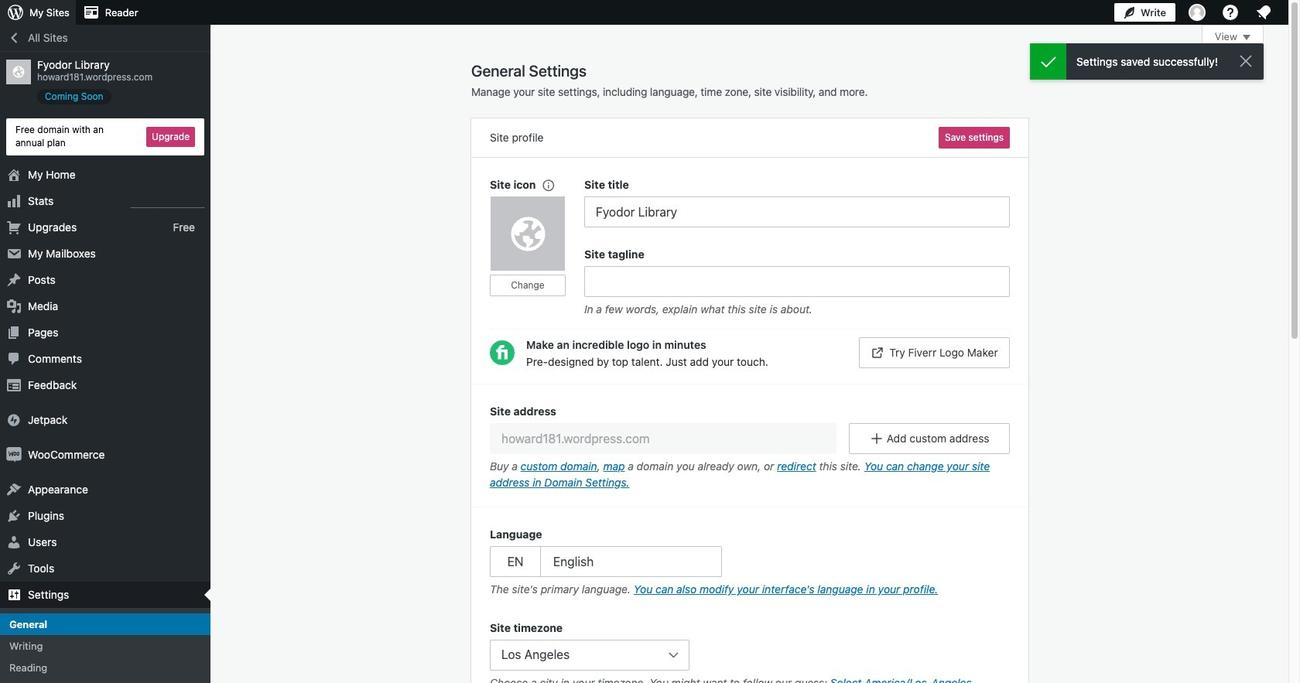 Task type: describe. For each thing, give the bounding box(es) containing it.
2 img image from the top
[[6, 447, 22, 463]]

manage your notifications image
[[1255, 3, 1273, 22]]

dismiss image
[[1237, 52, 1256, 70]]

help image
[[1222, 3, 1240, 22]]

notice status
[[1030, 43, 1264, 80]]

my profile image
[[1189, 4, 1206, 21]]

closed image
[[1243, 35, 1251, 40]]



Task type: locate. For each thing, give the bounding box(es) containing it.
group
[[490, 176, 584, 321], [584, 176, 1010, 228], [584, 246, 1010, 321], [471, 384, 1029, 508], [490, 526, 1010, 601], [490, 620, 1010, 684]]

more information image
[[541, 178, 555, 192]]

main content
[[471, 25, 1264, 684]]

img image
[[6, 412, 22, 428], [6, 447, 22, 463]]

fiverr small logo image
[[490, 341, 515, 365]]

highest hourly views 0 image
[[131, 198, 204, 208]]

None text field
[[584, 266, 1010, 297]]

0 vertical spatial img image
[[6, 412, 22, 428]]

1 img image from the top
[[6, 412, 22, 428]]

1 vertical spatial img image
[[6, 447, 22, 463]]

None text field
[[584, 197, 1010, 228], [490, 423, 837, 454], [584, 197, 1010, 228], [490, 423, 837, 454]]



Task type: vqa. For each thing, say whether or not it's contained in the screenshot.
group
yes



